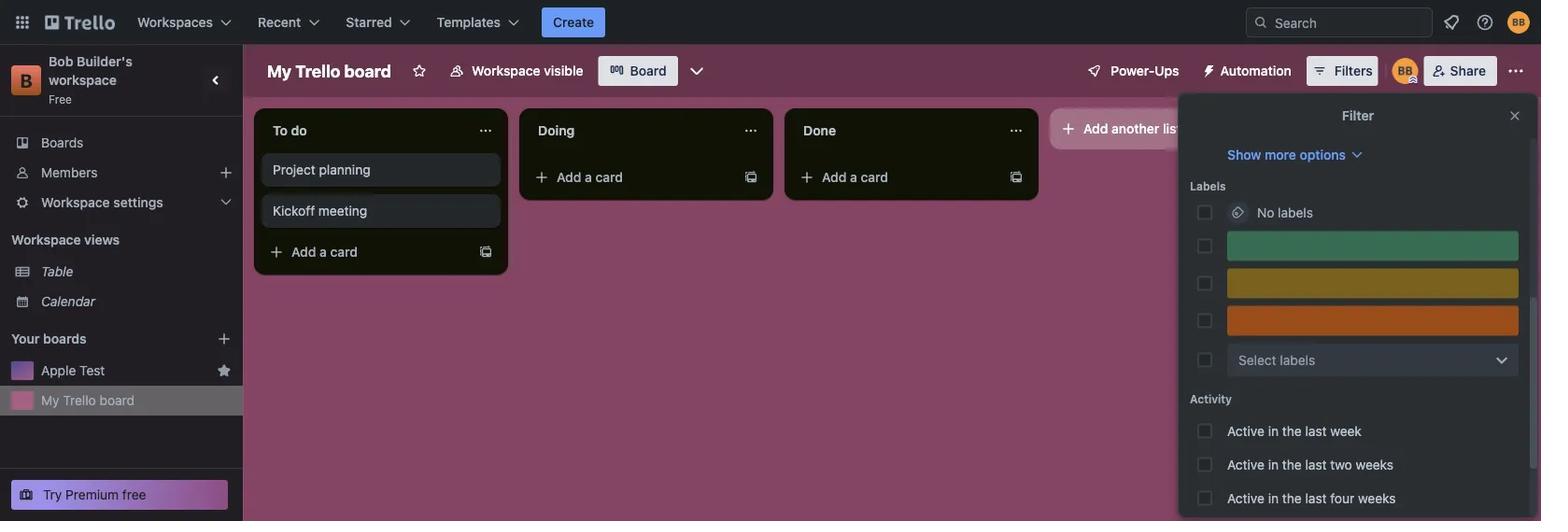 Task type: describe. For each thing, give the bounding box(es) containing it.
show more options
[[1227, 147, 1346, 163]]

workspace settings
[[41, 195, 163, 210]]

workspaces button
[[126, 7, 243, 37]]

in for active in the last two weeks
[[1268, 457, 1279, 473]]

labels for select labels
[[1280, 353, 1315, 368]]

add a card button for to do
[[262, 237, 471, 267]]

customize views image
[[687, 62, 706, 80]]

starred button
[[335, 7, 422, 37]]

workspace visible
[[472, 63, 583, 78]]

Doing text field
[[527, 116, 732, 146]]

last for two
[[1305, 457, 1327, 473]]

card for doing
[[595, 170, 623, 185]]

show more options button
[[1227, 146, 1365, 164]]

Board name text field
[[258, 56, 401, 86]]

members
[[41, 165, 98, 180]]

test
[[79, 363, 105, 378]]

no
[[1257, 205, 1274, 220]]

workspaces
[[137, 14, 213, 30]]

free
[[49, 92, 72, 106]]

boards
[[43, 331, 87, 347]]

kickoff meeting link
[[273, 202, 489, 220]]

Done text field
[[792, 116, 998, 146]]

filter
[[1342, 108, 1374, 123]]

meeting
[[318, 203, 367, 219]]

my inside 'my trello board' text field
[[267, 61, 292, 81]]

planning
[[319, 162, 370, 177]]

select labels
[[1238, 353, 1315, 368]]

Search field
[[1268, 8, 1432, 36]]

my trello board link
[[41, 391, 232, 410]]

recent button
[[247, 7, 331, 37]]

add inside button
[[1083, 121, 1108, 136]]

doing
[[538, 123, 575, 138]]

color: yellow, title: none element
[[1227, 269, 1519, 299]]

a for done
[[850, 170, 857, 185]]

power-ups
[[1111, 63, 1179, 78]]

active for active in the last week
[[1227, 424, 1265, 439]]

show menu image
[[1507, 62, 1525, 80]]

my trello board inside text field
[[267, 61, 391, 81]]

add another list button
[[1050, 108, 1304, 149]]

color: orange, title: none element
[[1227, 306, 1519, 336]]

card for to do
[[330, 244, 358, 260]]

bob
[[49, 54, 73, 69]]

add board image
[[217, 332, 232, 347]]

add for doing
[[557, 170, 581, 185]]

templates
[[437, 14, 501, 30]]

create
[[553, 14, 594, 30]]

the for four
[[1282, 491, 1302, 506]]

active in the last week
[[1227, 424, 1362, 439]]

try
[[43, 487, 62, 502]]

card for done
[[861, 170, 888, 185]]

trello inside "link"
[[63, 393, 96, 408]]

filters button
[[1306, 56, 1378, 86]]

bob builder's workspace link
[[49, 54, 136, 88]]

workspace settings button
[[0, 188, 243, 218]]

activity
[[1190, 393, 1232, 406]]

back to home image
[[45, 7, 115, 37]]

kickoff
[[273, 203, 315, 219]]

workspace
[[49, 72, 117, 88]]

board inside my trello board "link"
[[100, 393, 135, 408]]

open information menu image
[[1476, 13, 1494, 32]]

0 notifications image
[[1440, 11, 1463, 34]]

a for to do
[[320, 244, 327, 260]]

table link
[[41, 262, 232, 281]]

share
[[1450, 63, 1486, 78]]

calendar
[[41, 294, 95, 309]]

project planning
[[273, 162, 370, 177]]

calendar link
[[41, 292, 232, 311]]

ups
[[1155, 63, 1179, 78]]

kickoff meeting
[[273, 203, 367, 219]]

boards link
[[0, 128, 243, 158]]

labels
[[1190, 180, 1226, 193]]

visible
[[544, 63, 583, 78]]

b
[[20, 69, 32, 91]]

in for active in the last week
[[1268, 424, 1279, 439]]

try premium free
[[43, 487, 146, 502]]

recent
[[258, 14, 301, 30]]

starred
[[346, 14, 392, 30]]

this member is an admin of this board. image
[[1409, 76, 1418, 84]]

views
[[84, 232, 120, 248]]

templates button
[[426, 7, 531, 37]]

search image
[[1253, 15, 1268, 30]]

create button
[[542, 7, 605, 37]]



Task type: locate. For each thing, give the bounding box(es) containing it.
workspace
[[472, 63, 540, 78], [41, 195, 110, 210], [11, 232, 81, 248]]

card down meeting
[[330, 244, 358, 260]]

create from template… image
[[478, 245, 493, 260]]

2 horizontal spatial add a card button
[[792, 163, 1001, 192]]

add a card for to do
[[291, 244, 358, 260]]

1 horizontal spatial card
[[595, 170, 623, 185]]

b link
[[11, 65, 41, 95]]

0 vertical spatial bob builder (bobbuilder40) image
[[1507, 11, 1530, 34]]

trello down recent popup button
[[295, 61, 340, 81]]

sm image
[[1194, 56, 1220, 82]]

a down done text box
[[850, 170, 857, 185]]

settings
[[113, 195, 163, 210]]

free
[[122, 487, 146, 502]]

1 vertical spatial bob builder (bobbuilder40) image
[[1392, 58, 1418, 84]]

1 horizontal spatial bob builder (bobbuilder40) image
[[1507, 11, 1530, 34]]

To do text field
[[262, 116, 467, 146]]

builder's
[[77, 54, 133, 69]]

apple test link
[[41, 361, 209, 380]]

1 create from template… image from the left
[[743, 170, 758, 185]]

1 vertical spatial workspace
[[41, 195, 110, 210]]

workspace for workspace settings
[[41, 195, 110, 210]]

add a card button down done text box
[[792, 163, 1001, 192]]

power-
[[1111, 63, 1155, 78]]

weeks for active in the last four weeks
[[1358, 491, 1396, 506]]

my trello board inside "link"
[[41, 393, 135, 408]]

1 vertical spatial my trello board
[[41, 393, 135, 408]]

workspace down templates dropdown button
[[472, 63, 540, 78]]

add a card button down kickoff meeting link
[[262, 237, 471, 267]]

board inside 'my trello board' text field
[[344, 61, 391, 81]]

board
[[344, 61, 391, 81], [100, 393, 135, 408]]

active down active in the last two weeks
[[1227, 491, 1265, 506]]

0 vertical spatial my
[[267, 61, 292, 81]]

0 vertical spatial trello
[[295, 61, 340, 81]]

2 in from the top
[[1268, 457, 1279, 473]]

automation button
[[1194, 56, 1303, 86]]

labels for no labels
[[1278, 205, 1313, 220]]

my trello board down 'test'
[[41, 393, 135, 408]]

bob builder (bobbuilder40) image right filters
[[1392, 58, 1418, 84]]

last
[[1305, 424, 1327, 439], [1305, 457, 1327, 473], [1305, 491, 1327, 506]]

add
[[1083, 121, 1108, 136], [557, 170, 581, 185], [822, 170, 847, 185], [291, 244, 316, 260]]

in up active in the last two weeks
[[1268, 424, 1279, 439]]

active in the last two weeks
[[1227, 457, 1394, 473]]

the up active in the last two weeks
[[1282, 424, 1302, 439]]

create from template… image for done
[[1009, 170, 1024, 185]]

1 vertical spatial weeks
[[1358, 491, 1396, 506]]

do
[[291, 123, 307, 138]]

last left four
[[1305, 491, 1327, 506]]

add a card button down 'doing' text box
[[527, 163, 736, 192]]

add left another at the top of page
[[1083, 121, 1108, 136]]

1 vertical spatial last
[[1305, 457, 1327, 473]]

trello
[[295, 61, 340, 81], [63, 393, 96, 408]]

3 in from the top
[[1268, 491, 1279, 506]]

1 vertical spatial the
[[1282, 457, 1302, 473]]

more
[[1265, 147, 1296, 163]]

bob builder (bobbuilder40) image
[[1507, 11, 1530, 34], [1392, 58, 1418, 84]]

0 vertical spatial in
[[1268, 424, 1279, 439]]

add a card
[[557, 170, 623, 185], [822, 170, 888, 185], [291, 244, 358, 260]]

workspace for workspace views
[[11, 232, 81, 248]]

in down "active in the last week"
[[1268, 457, 1279, 473]]

filters
[[1334, 63, 1373, 78]]

3 the from the top
[[1282, 491, 1302, 506]]

workspace up table on the bottom left
[[11, 232, 81, 248]]

2 create from template… image from the left
[[1009, 170, 1024, 185]]

add a card down done
[[822, 170, 888, 185]]

1 in from the top
[[1268, 424, 1279, 439]]

last for four
[[1305, 491, 1327, 506]]

0 vertical spatial my trello board
[[267, 61, 391, 81]]

0 horizontal spatial card
[[330, 244, 358, 260]]

1 vertical spatial board
[[100, 393, 135, 408]]

the
[[1282, 424, 1302, 439], [1282, 457, 1302, 473], [1282, 491, 1302, 506]]

1 vertical spatial my
[[41, 393, 59, 408]]

create from template… image for doing
[[743, 170, 758, 185]]

to do
[[273, 123, 307, 138]]

2 vertical spatial the
[[1282, 491, 1302, 506]]

weeks for active in the last two weeks
[[1356, 457, 1394, 473]]

board down apple test link
[[100, 393, 135, 408]]

the for two
[[1282, 457, 1302, 473]]

1 horizontal spatial create from template… image
[[1009, 170, 1024, 185]]

try premium free button
[[11, 480, 228, 510]]

a down kickoff meeting on the left top of the page
[[320, 244, 327, 260]]

table
[[41, 264, 73, 279]]

starred icon image
[[217, 363, 232, 378]]

0 horizontal spatial add a card
[[291, 244, 358, 260]]

bob builder's workspace free
[[49, 54, 136, 106]]

automation
[[1220, 63, 1292, 78]]

add a card for done
[[822, 170, 888, 185]]

1 horizontal spatial add a card
[[557, 170, 623, 185]]

options
[[1300, 147, 1346, 163]]

labels
[[1278, 205, 1313, 220], [1280, 353, 1315, 368]]

1 horizontal spatial add a card button
[[527, 163, 736, 192]]

add another list
[[1083, 121, 1181, 136]]

the down "active in the last week"
[[1282, 457, 1302, 473]]

0 vertical spatial labels
[[1278, 205, 1313, 220]]

0 horizontal spatial board
[[100, 393, 135, 408]]

your
[[11, 331, 40, 347]]

1 horizontal spatial my trello board
[[267, 61, 391, 81]]

0 vertical spatial workspace
[[472, 63, 540, 78]]

0 vertical spatial the
[[1282, 424, 1302, 439]]

weeks
[[1356, 457, 1394, 473], [1358, 491, 1396, 506]]

your boards with 2 items element
[[11, 328, 189, 350]]

0 vertical spatial weeks
[[1356, 457, 1394, 473]]

active for active in the last four weeks
[[1227, 491, 1265, 506]]

my down recent
[[267, 61, 292, 81]]

card down done text box
[[861, 170, 888, 185]]

0 horizontal spatial trello
[[63, 393, 96, 408]]

1 horizontal spatial board
[[344, 61, 391, 81]]

add down kickoff
[[291, 244, 316, 260]]

weeks right two
[[1356, 457, 1394, 473]]

my trello board down starred
[[267, 61, 391, 81]]

0 horizontal spatial my trello board
[[41, 393, 135, 408]]

active down activity
[[1227, 424, 1265, 439]]

3 active from the top
[[1227, 491, 1265, 506]]

boards
[[41, 135, 83, 150]]

card
[[595, 170, 623, 185], [861, 170, 888, 185], [330, 244, 358, 260]]

workspace views
[[11, 232, 120, 248]]

2 vertical spatial active
[[1227, 491, 1265, 506]]

2 active from the top
[[1227, 457, 1265, 473]]

apple test
[[41, 363, 105, 378]]

in down active in the last two weeks
[[1268, 491, 1279, 506]]

star or unstar board image
[[412, 64, 427, 78]]

labels right select
[[1280, 353, 1315, 368]]

active in the last four weeks
[[1227, 491, 1396, 506]]

add down done
[[822, 170, 847, 185]]

1 vertical spatial active
[[1227, 457, 1265, 473]]

no labels
[[1257, 205, 1313, 220]]

trello down apple test
[[63, 393, 96, 408]]

0 horizontal spatial add a card button
[[262, 237, 471, 267]]

list
[[1163, 121, 1181, 136]]

add for to do
[[291, 244, 316, 260]]

a down 'doing' text box
[[585, 170, 592, 185]]

select
[[1238, 353, 1276, 368]]

board link
[[598, 56, 678, 86]]

add a card down doing
[[557, 170, 623, 185]]

1 horizontal spatial trello
[[295, 61, 340, 81]]

workspace down the members
[[41, 195, 110, 210]]

switch to… image
[[13, 13, 32, 32]]

add a card button
[[527, 163, 736, 192], [792, 163, 1001, 192], [262, 237, 471, 267]]

my down 'apple'
[[41, 393, 59, 408]]

2 last from the top
[[1305, 457, 1327, 473]]

0 vertical spatial last
[[1305, 424, 1327, 439]]

the down active in the last two weeks
[[1282, 491, 1302, 506]]

weeks right four
[[1358, 491, 1396, 506]]

power-ups button
[[1073, 56, 1190, 86]]

workspace navigation collapse icon image
[[204, 67, 230, 93]]

add a card down kickoff meeting on the left top of the page
[[291, 244, 358, 260]]

a
[[585, 170, 592, 185], [850, 170, 857, 185], [320, 244, 327, 260]]

bob builder (bobbuilder40) image right open information menu image
[[1507, 11, 1530, 34]]

1 horizontal spatial a
[[585, 170, 592, 185]]

last left two
[[1305, 457, 1327, 473]]

1 last from the top
[[1305, 424, 1327, 439]]

workspace visible button
[[438, 56, 595, 86]]

1 horizontal spatial my
[[267, 61, 292, 81]]

labels right no
[[1278, 205, 1313, 220]]

last left week
[[1305, 424, 1327, 439]]

1 active from the top
[[1227, 424, 1265, 439]]

1 vertical spatial labels
[[1280, 353, 1315, 368]]

2 vertical spatial workspace
[[11, 232, 81, 248]]

add for done
[[822, 170, 847, 185]]

last for week
[[1305, 424, 1327, 439]]

week
[[1330, 424, 1362, 439]]

a for doing
[[585, 170, 592, 185]]

add down doing
[[557, 170, 581, 185]]

share button
[[1424, 56, 1497, 86]]

done
[[803, 123, 836, 138]]

workspace for workspace visible
[[472, 63, 540, 78]]

0 horizontal spatial create from template… image
[[743, 170, 758, 185]]

board down starred
[[344, 61, 391, 81]]

members link
[[0, 158, 243, 188]]

to
[[273, 123, 288, 138]]

active for active in the last two weeks
[[1227, 457, 1265, 473]]

my trello board
[[267, 61, 391, 81], [41, 393, 135, 408]]

1 vertical spatial trello
[[63, 393, 96, 408]]

2 horizontal spatial card
[[861, 170, 888, 185]]

close popover image
[[1507, 108, 1522, 123]]

1 vertical spatial in
[[1268, 457, 1279, 473]]

2 horizontal spatial add a card
[[822, 170, 888, 185]]

2 horizontal spatial a
[[850, 170, 857, 185]]

1 the from the top
[[1282, 424, 1302, 439]]

0 vertical spatial active
[[1227, 424, 1265, 439]]

add a card button for doing
[[527, 163, 736, 192]]

project
[[273, 162, 315, 177]]

create from template… image
[[743, 170, 758, 185], [1009, 170, 1024, 185]]

color: green, title: none element
[[1227, 232, 1519, 262]]

workspace inside button
[[472, 63, 540, 78]]

project planning link
[[273, 161, 489, 179]]

in
[[1268, 424, 1279, 439], [1268, 457, 1279, 473], [1268, 491, 1279, 506]]

primary element
[[0, 0, 1541, 45]]

premium
[[66, 487, 119, 502]]

0 horizontal spatial bob builder (bobbuilder40) image
[[1392, 58, 1418, 84]]

my inside my trello board "link"
[[41, 393, 59, 408]]

apple
[[41, 363, 76, 378]]

card down 'doing' text box
[[595, 170, 623, 185]]

show
[[1227, 147, 1261, 163]]

workspace inside dropdown button
[[41, 195, 110, 210]]

your boards
[[11, 331, 87, 347]]

add a card for doing
[[557, 170, 623, 185]]

the for week
[[1282, 424, 1302, 439]]

active
[[1227, 424, 1265, 439], [1227, 457, 1265, 473], [1227, 491, 1265, 506]]

add a card button for done
[[792, 163, 1001, 192]]

two
[[1330, 457, 1352, 473]]

board
[[630, 63, 667, 78]]

trello inside text field
[[295, 61, 340, 81]]

active down "active in the last week"
[[1227, 457, 1265, 473]]

in for active in the last four weeks
[[1268, 491, 1279, 506]]

0 horizontal spatial my
[[41, 393, 59, 408]]

another
[[1112, 121, 1159, 136]]

four
[[1330, 491, 1355, 506]]

0 horizontal spatial a
[[320, 244, 327, 260]]

2 vertical spatial in
[[1268, 491, 1279, 506]]

3 last from the top
[[1305, 491, 1327, 506]]

0 vertical spatial board
[[344, 61, 391, 81]]

2 vertical spatial last
[[1305, 491, 1327, 506]]

2 the from the top
[[1282, 457, 1302, 473]]



Task type: vqa. For each thing, say whether or not it's contained in the screenshot.
Starred Icon
yes



